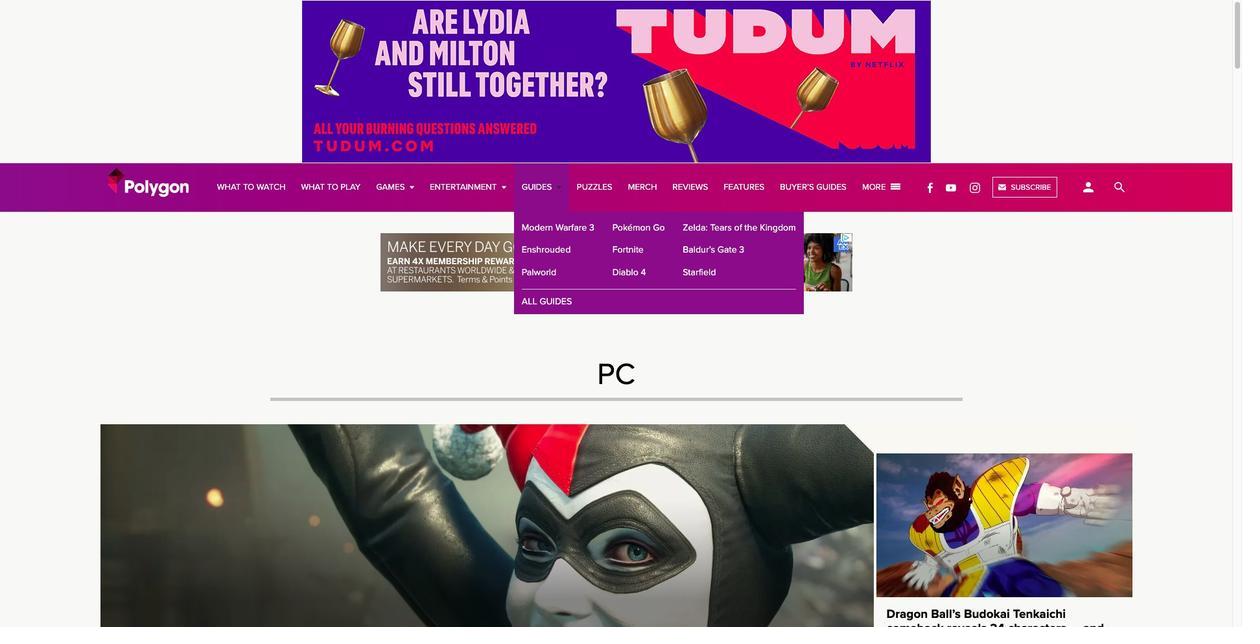 Task type: vqa. For each thing, say whether or not it's contained in the screenshot.


Task type: locate. For each thing, give the bounding box(es) containing it.
what to play link
[[293, 163, 368, 212]]

buyer's
[[780, 182, 814, 193]]

3 for modern warfare 3
[[589, 222, 594, 233]]

ball's
[[931, 608, 961, 622]]

guides right 'all'
[[540, 296, 572, 307]]

guides up modern
[[522, 182, 554, 193]]

kingdom
[[760, 222, 796, 233]]

what for what to watch
[[217, 182, 241, 193]]

fortnite
[[612, 245, 644, 256]]

palworld link
[[514, 262, 602, 284]]

search image
[[1114, 182, 1124, 193]]

guides for all guides
[[540, 296, 572, 307]]

the
[[744, 222, 757, 233]]

follow polygon on youtube image
[[946, 179, 956, 196]]

2 what from the left
[[301, 182, 325, 193]]

advertisement element
[[302, 1, 931, 163], [380, 233, 852, 292]]

1 horizontal spatial to
[[327, 182, 338, 193]]

to left watch
[[243, 182, 254, 193]]

merch link
[[620, 163, 665, 212]]

reviews
[[673, 182, 708, 193]]

3 right gate
[[739, 245, 744, 256]]

what for what to play
[[301, 182, 325, 193]]

guides link
[[514, 163, 569, 212]]

baldur's gate 3 link
[[675, 239, 804, 262]]

starfield link
[[675, 262, 804, 284]]

watch
[[257, 182, 285, 193]]

features
[[724, 182, 765, 193]]

4
[[641, 267, 646, 278]]

1 vertical spatial advertisement element
[[380, 233, 852, 292]]

pc
[[597, 357, 635, 393]]

diablo 4 link
[[605, 262, 673, 284]]

to for watch
[[243, 182, 254, 193]]

0 horizontal spatial to
[[243, 182, 254, 193]]

2 to from the left
[[327, 182, 338, 193]]

what left play
[[301, 182, 325, 193]]

1 what from the left
[[217, 182, 241, 193]]

—
[[1070, 622, 1080, 628]]

to
[[243, 182, 254, 193], [327, 182, 338, 193]]

more link
[[854, 163, 908, 212]]

all guides link
[[522, 290, 796, 309]]

baldur's
[[683, 245, 715, 256]]

more
[[862, 182, 888, 193]]

zelda:
[[683, 222, 708, 233]]

0 vertical spatial 3
[[589, 222, 594, 233]]

1 to from the left
[[243, 182, 254, 193]]

0 horizontal spatial 3
[[589, 222, 594, 233]]

what to watch link
[[209, 163, 293, 212]]

to left play
[[327, 182, 338, 193]]

what left watch
[[217, 182, 241, 193]]

zelda: tears of the kingdom
[[683, 222, 796, 233]]

baldur's gate 3
[[683, 245, 744, 256]]

comeback
[[886, 622, 944, 628]]

3
[[589, 222, 594, 233], [739, 245, 744, 256]]

1 vertical spatial 3
[[739, 245, 744, 256]]

1 horizontal spatial what
[[301, 182, 325, 193]]

dragon
[[886, 608, 928, 622]]

harley quinn in her classic harlequin makeup and outfit from suicide squad: kill the justice league image
[[100, 425, 874, 628]]

follow polygon on instagram image
[[969, 179, 980, 196]]

games link
[[368, 163, 422, 212]]

merch
[[628, 182, 657, 193]]

guides right the buyer's
[[816, 182, 847, 193]]

guides
[[522, 182, 554, 193], [816, 182, 847, 193], [540, 296, 572, 307]]

warfare
[[555, 222, 587, 233]]

dragon ball's budokai tenkaichi comeback reveals 24 characters — an
[[886, 608, 1104, 628]]

0 horizontal spatial what
[[217, 182, 241, 193]]

3 right the warfare
[[589, 222, 594, 233]]

enshrouded link
[[514, 239, 602, 262]]

what to play
[[301, 182, 361, 193]]

1 horizontal spatial 3
[[739, 245, 744, 256]]

what
[[217, 182, 241, 193], [301, 182, 325, 193]]

entertainment
[[430, 182, 499, 193]]

subscribe
[[1009, 183, 1051, 192]]

pokémon
[[612, 222, 651, 233]]

zelda: tears of the kingdom link
[[675, 217, 804, 239]]

reveals
[[947, 622, 987, 628]]

fortnite link
[[605, 239, 673, 262]]



Task type: describe. For each thing, give the bounding box(es) containing it.
24
[[990, 622, 1005, 628]]

tears
[[710, 222, 732, 233]]

buyer's guides link
[[772, 163, 854, 212]]

modern warfare 3 link
[[514, 217, 602, 239]]

subscribe link
[[993, 177, 1057, 198]]

buyer's guides
[[780, 182, 847, 193]]

diablo 4
[[612, 267, 646, 278]]

entertainment link
[[422, 163, 514, 212]]

3 for baldur's gate 3
[[739, 245, 744, 256]]

all guides
[[522, 296, 572, 307]]

games
[[376, 182, 407, 193]]

modern
[[522, 222, 553, 233]]

starfield
[[683, 267, 716, 278]]

diablo
[[612, 267, 638, 278]]

what to watch
[[217, 182, 285, 193]]

puzzles
[[577, 182, 612, 193]]

follow polygon on facebook image
[[925, 179, 935, 196]]

pokémon go
[[612, 222, 665, 233]]

dragon ball's budokai tenkaichi comeback reveals 24 characters — an link
[[886, 608, 1104, 628]]

go
[[653, 222, 665, 233]]

pokémon go link
[[605, 217, 673, 239]]

features link
[[716, 163, 772, 212]]

puzzles link
[[569, 163, 620, 212]]

reviews link
[[665, 163, 716, 212]]

vegeta, presumably in super ape form, in dragon ball: sparking! zero image
[[876, 454, 1132, 598]]

modern warfare 3
[[522, 222, 594, 233]]

gate
[[718, 245, 737, 256]]

characters
[[1008, 622, 1066, 628]]

enshrouded
[[522, 245, 571, 256]]

all
[[522, 296, 537, 307]]

of
[[734, 222, 742, 233]]

palworld
[[522, 267, 556, 278]]

budokai
[[964, 608, 1010, 622]]

0 vertical spatial advertisement element
[[302, 1, 931, 163]]

play
[[341, 182, 361, 193]]

to for play
[[327, 182, 338, 193]]

tenkaichi
[[1013, 608, 1066, 622]]

guides for buyer's guides
[[816, 182, 847, 193]]



